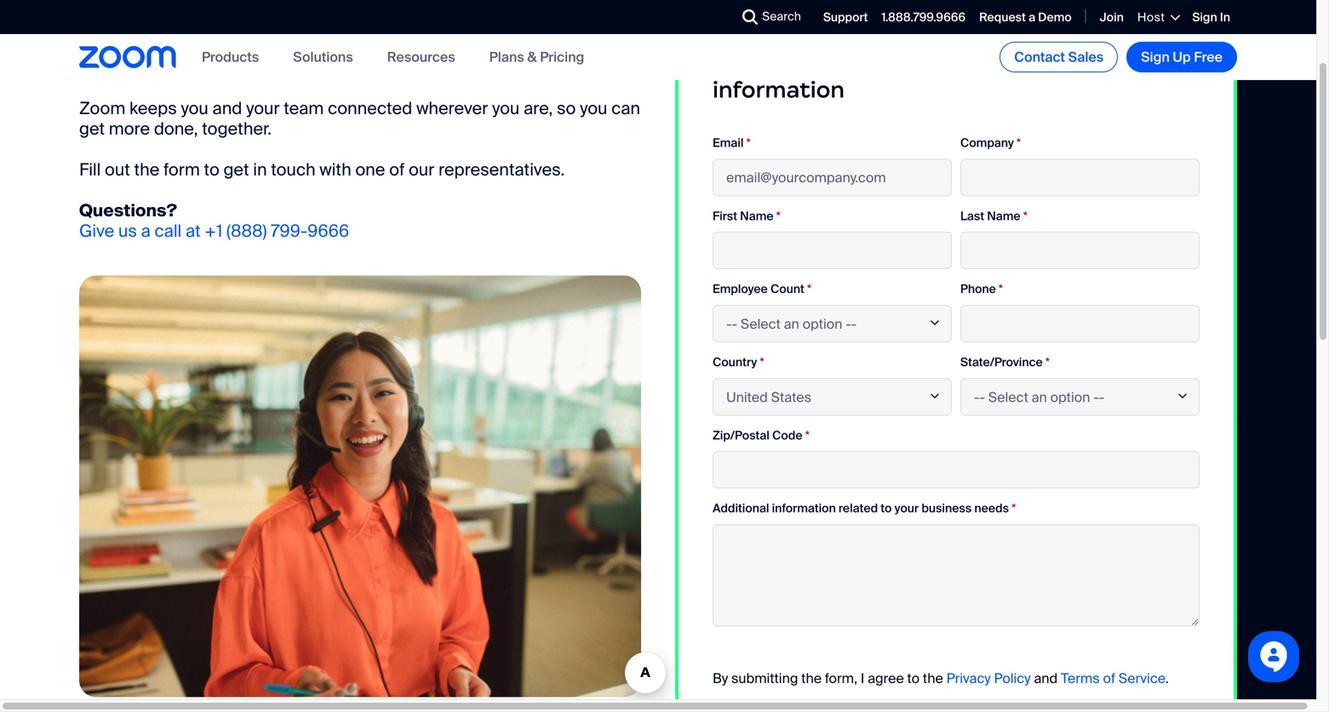 Task type: locate. For each thing, give the bounding box(es) containing it.
2 horizontal spatial you
[[580, 98, 608, 119]]

email@yourcompany.com text field
[[713, 159, 952, 196]]

information up email *
[[713, 76, 845, 103]]

agree
[[868, 670, 905, 688]]

additional
[[713, 501, 770, 516]]

1.888.799.9666
[[882, 9, 966, 25]]

zip/postal
[[713, 427, 770, 443]]

first
[[713, 208, 738, 224]]

search image
[[743, 9, 758, 25], [743, 9, 758, 25]]

0 horizontal spatial and
[[213, 98, 242, 119]]

your inside zoom keeps you and your team connected wherever you are, so you can get more done, together.
[[246, 98, 280, 119]]

your
[[859, 51, 910, 79], [246, 98, 280, 119], [895, 501, 919, 516]]

.
[[1166, 670, 1170, 688]]

0 horizontal spatial get
[[79, 118, 105, 140]]

touch
[[271, 159, 316, 181]]

phone
[[961, 281, 997, 297]]

1 vertical spatial and
[[1035, 670, 1058, 688]]

name
[[740, 208, 774, 224], [988, 208, 1021, 224]]

in
[[1221, 9, 1231, 25]]

2 vertical spatial to
[[908, 670, 920, 688]]

and down products
[[213, 98, 242, 119]]

so
[[557, 98, 576, 119]]

done,
[[154, 118, 198, 140]]

zoom logo image
[[79, 46, 176, 68]]

to
[[204, 159, 220, 181], [881, 501, 892, 516], [908, 670, 920, 688]]

name for last
[[988, 208, 1021, 224]]

* right first on the right top of page
[[777, 208, 781, 224]]

1 vertical spatial sign
[[1142, 48, 1170, 66]]

and inside please enter your information element
[[1035, 670, 1058, 688]]

of right terms
[[1104, 670, 1116, 688]]

a inside questions? give us a call at +1 (888) 799-9666
[[141, 220, 151, 242]]

information
[[1136, 58, 1200, 73]]

give us a call at +1 (888) 799-9666 link
[[79, 220, 349, 242]]

you right keeps
[[181, 98, 209, 119]]

count
[[771, 281, 805, 297]]

contact sales link
[[1000, 42, 1119, 72]]

contact up keeps
[[79, 12, 265, 68]]

name right last
[[988, 208, 1021, 224]]

0 horizontal spatial a
[[141, 220, 151, 242]]

the
[[134, 159, 160, 181], [802, 670, 822, 688], [923, 670, 944, 688]]

* right country
[[760, 354, 765, 370]]

business
[[922, 501, 972, 516]]

1 horizontal spatial contact sales
[[1015, 48, 1104, 66]]

to right related
[[881, 501, 892, 516]]

sign for sign in
[[1193, 9, 1218, 25]]

of inside please enter your information element
[[1104, 670, 1116, 688]]

0 vertical spatial sign
[[1193, 9, 1218, 25]]

none text field inside please enter your information element
[[713, 451, 1200, 489]]

and
[[213, 98, 242, 119], [1035, 670, 1058, 688]]

1 horizontal spatial sign
[[1193, 9, 1218, 25]]

* right count
[[808, 281, 812, 297]]

1 vertical spatial of
[[1104, 670, 1116, 688]]

1 vertical spatial to
[[881, 501, 892, 516]]

support link
[[824, 9, 868, 25]]

additional information related to your business needs *
[[713, 501, 1017, 516]]

company *
[[961, 135, 1022, 151]]

a left demo
[[1029, 9, 1036, 25]]

1 horizontal spatial to
[[881, 501, 892, 516]]

you right so
[[580, 98, 608, 119]]

0 vertical spatial get
[[79, 118, 105, 140]]

name right first on the right top of page
[[740, 208, 774, 224]]

1 horizontal spatial sales
[[1069, 48, 1104, 66]]

host button
[[1138, 9, 1179, 25]]

0 horizontal spatial you
[[181, 98, 209, 119]]

state/province
[[961, 354, 1043, 370]]

your left business on the bottom of the page
[[895, 501, 919, 516]]

join
[[1100, 9, 1124, 25]]

contact down request a demo link
[[1015, 48, 1066, 66]]

keeps
[[130, 98, 177, 119]]

0 vertical spatial to
[[204, 159, 220, 181]]

one
[[356, 159, 385, 181]]

to right agree
[[908, 670, 920, 688]]

1 horizontal spatial get
[[224, 159, 249, 181]]

zoom keeps you and your team connected wherever you are, so you can get more done, together.
[[79, 98, 641, 140]]

privacy
[[947, 670, 991, 688]]

0 vertical spatial and
[[213, 98, 242, 119]]

sign up free link
[[1127, 42, 1238, 72]]

zip/postal code *
[[713, 427, 810, 443]]

1 horizontal spatial name
[[988, 208, 1021, 224]]

sign in link
[[1193, 9, 1231, 25]]

None text field
[[713, 451, 1200, 489]]

0 horizontal spatial contact
[[79, 12, 265, 68]]

to right form
[[204, 159, 220, 181]]

1 vertical spatial a
[[141, 220, 151, 242]]

1 horizontal spatial you
[[492, 98, 520, 119]]

terms of service link
[[1062, 670, 1166, 688]]

0 horizontal spatial of
[[389, 159, 405, 181]]

search
[[763, 9, 802, 24]]

information left related
[[772, 501, 836, 516]]

contact
[[79, 12, 265, 68], [1015, 48, 1066, 66]]

resources button
[[387, 48, 455, 66]]

*
[[1077, 58, 1081, 73], [747, 135, 751, 151], [1017, 135, 1022, 151], [777, 208, 781, 224], [1024, 208, 1028, 224], [808, 281, 812, 297], [999, 281, 1004, 297], [760, 354, 765, 370], [1046, 354, 1050, 370], [806, 427, 810, 443], [1012, 501, 1017, 516]]

1 horizontal spatial contact
[[1015, 48, 1066, 66]]

1 horizontal spatial of
[[1104, 670, 1116, 688]]

* right "company"
[[1017, 135, 1022, 151]]

get left more
[[79, 118, 105, 140]]

1 horizontal spatial and
[[1035, 670, 1058, 688]]

2 horizontal spatial the
[[923, 670, 944, 688]]

you left are,
[[492, 98, 520, 119]]

get
[[79, 118, 105, 140], [224, 159, 249, 181]]

sign
[[1193, 9, 1218, 25], [1142, 48, 1170, 66]]

state/province *
[[961, 354, 1050, 370]]

your inside please enter your information
[[859, 51, 910, 79]]

of
[[389, 159, 405, 181], [1104, 670, 1116, 688]]

0 horizontal spatial name
[[740, 208, 774, 224]]

customer support agent image
[[79, 276, 642, 697]]

together.
[[202, 118, 272, 140]]

0 vertical spatial your
[[859, 51, 910, 79]]

submitting
[[732, 670, 799, 688]]

resources
[[387, 48, 455, 66]]

2 horizontal spatial to
[[908, 670, 920, 688]]

0 horizontal spatial sign
[[1142, 48, 1170, 66]]

questions? give us a call at +1 (888) 799-9666
[[79, 200, 349, 242]]

a right "us"
[[141, 220, 151, 242]]

the left form, on the right
[[802, 670, 822, 688]]

the left privacy
[[923, 670, 944, 688]]

solutions
[[293, 48, 353, 66]]

None text field
[[961, 159, 1200, 196], [713, 232, 952, 269], [961, 232, 1200, 269], [961, 305, 1200, 342], [713, 524, 1200, 626], [961, 159, 1200, 196], [713, 232, 952, 269], [961, 232, 1200, 269], [961, 305, 1200, 342], [713, 524, 1200, 626]]

your left team
[[246, 98, 280, 119]]

2 name from the left
[[988, 208, 1021, 224]]

of left our
[[389, 159, 405, 181]]

* right last
[[1024, 208, 1028, 224]]

policy
[[995, 670, 1031, 688]]

* right state/province
[[1046, 354, 1050, 370]]

products button
[[202, 48, 259, 66]]

your right enter
[[859, 51, 910, 79]]

call
[[155, 220, 182, 242]]

products
[[202, 48, 259, 66]]

1 horizontal spatial the
[[802, 670, 822, 688]]

0 horizontal spatial to
[[204, 159, 220, 181]]

1 vertical spatial your
[[246, 98, 280, 119]]

questions?
[[79, 200, 177, 222]]

the right the out
[[134, 159, 160, 181]]

0 vertical spatial information
[[713, 76, 845, 103]]

1.888.799.9666 link
[[882, 9, 966, 25]]

2 vertical spatial your
[[895, 501, 919, 516]]

and right policy
[[1035, 670, 1058, 688]]

sales down join link
[[1069, 48, 1104, 66]]

last name *
[[961, 208, 1028, 224]]

get left the in
[[224, 159, 249, 181]]

1 name from the left
[[740, 208, 774, 224]]

request a demo
[[980, 9, 1072, 25]]

plans
[[490, 48, 525, 66]]

connected
[[328, 98, 413, 119]]

sales up team
[[275, 12, 395, 68]]

form,
[[825, 670, 858, 688]]

employee count *
[[713, 281, 812, 297]]

* left required
[[1077, 58, 1081, 73]]

and inside zoom keeps you and your team connected wherever you are, so you can get more done, together.
[[213, 98, 242, 119]]

sign left up
[[1142, 48, 1170, 66]]

contact sales
[[79, 12, 395, 68], [1015, 48, 1104, 66]]

sign left in
[[1193, 9, 1218, 25]]

1 horizontal spatial a
[[1029, 9, 1036, 25]]

you
[[181, 98, 209, 119], [492, 98, 520, 119], [580, 98, 608, 119]]

needs
[[975, 501, 1010, 516]]

us
[[118, 220, 137, 242]]

0 horizontal spatial the
[[134, 159, 160, 181]]



Task type: describe. For each thing, give the bounding box(es) containing it.
terms
[[1062, 670, 1100, 688]]

support
[[824, 9, 868, 25]]

* right code
[[806, 427, 810, 443]]

can
[[612, 98, 641, 119]]

pricing
[[540, 48, 585, 66]]

request a demo link
[[980, 9, 1072, 25]]

country *
[[713, 354, 765, 370]]

&
[[528, 48, 537, 66]]

sales inside contact sales link
[[1069, 48, 1104, 66]]

name for first
[[740, 208, 774, 224]]

representatives.
[[439, 159, 565, 181]]

service
[[1119, 670, 1166, 688]]

please enter your information element
[[676, 15, 1238, 712]]

enter
[[793, 51, 854, 79]]

solutions button
[[293, 48, 353, 66]]

the for out
[[134, 159, 160, 181]]

employee
[[713, 281, 768, 297]]

0 vertical spatial a
[[1029, 9, 1036, 25]]

in
[[253, 159, 267, 181]]

1 vertical spatial get
[[224, 159, 249, 181]]

required
[[1084, 58, 1134, 73]]

1 you from the left
[[181, 98, 209, 119]]

with
[[320, 159, 352, 181]]

plans & pricing link
[[490, 48, 585, 66]]

* right email
[[747, 135, 751, 151]]

0 vertical spatial of
[[389, 159, 405, 181]]

up
[[1173, 48, 1191, 66]]

0 horizontal spatial contact sales
[[79, 12, 395, 68]]

last
[[961, 208, 985, 224]]

demo
[[1039, 9, 1072, 25]]

first name *
[[713, 208, 781, 224]]

privacy policy link
[[947, 670, 1031, 688]]

country
[[713, 354, 758, 370]]

request
[[980, 9, 1026, 25]]

our
[[409, 159, 435, 181]]

wherever
[[417, 98, 488, 119]]

3 you from the left
[[580, 98, 608, 119]]

related
[[839, 501, 878, 516]]

by
[[713, 670, 729, 688]]

sign for sign up free
[[1142, 48, 1170, 66]]

get inside zoom keeps you and your team connected wherever you are, so you can get more done, together.
[[79, 118, 105, 140]]

please enter your information
[[713, 51, 910, 103]]

1 vertical spatial information
[[772, 501, 836, 516]]

company
[[961, 135, 1014, 151]]

+1
[[205, 220, 223, 242]]

0 horizontal spatial sales
[[275, 12, 395, 68]]

free
[[1195, 48, 1223, 66]]

i
[[861, 670, 865, 688]]

join link
[[1100, 9, 1124, 25]]

your for additional information related to your business needs *
[[895, 501, 919, 516]]

your for zoom keeps you and your team connected wherever you are, so you can get more done, together.
[[246, 98, 280, 119]]

2 you from the left
[[492, 98, 520, 119]]

form
[[164, 159, 200, 181]]

information inside please enter your information
[[713, 76, 845, 103]]

fill out the form to get in touch with one of our representatives.
[[79, 159, 565, 181]]

more
[[109, 118, 150, 140]]

(888)
[[227, 220, 267, 242]]

please
[[713, 51, 788, 79]]

email *
[[713, 135, 751, 151]]

code
[[773, 427, 803, 443]]

at
[[186, 220, 201, 242]]

fill
[[79, 159, 101, 181]]

by submitting the form, i agree to the privacy policy and terms of service .
[[713, 670, 1170, 688]]

are,
[[524, 98, 553, 119]]

out
[[105, 159, 130, 181]]

sign up free
[[1142, 48, 1223, 66]]

* required information
[[1077, 58, 1200, 73]]

plans & pricing
[[490, 48, 585, 66]]

team
[[284, 98, 324, 119]]

phone *
[[961, 281, 1004, 297]]

email
[[713, 135, 744, 151]]

9666
[[308, 220, 349, 242]]

the for submitting
[[802, 670, 822, 688]]

host
[[1138, 9, 1166, 25]]

give
[[79, 220, 114, 242]]

* right phone
[[999, 281, 1004, 297]]

* right needs
[[1012, 501, 1017, 516]]

zoom
[[79, 98, 125, 119]]

799-
[[271, 220, 308, 242]]

contact inside contact sales link
[[1015, 48, 1066, 66]]



Task type: vqa. For each thing, say whether or not it's contained in the screenshot.
Can I keep my phone number? 'Dropdown Button' on the top right of page
no



